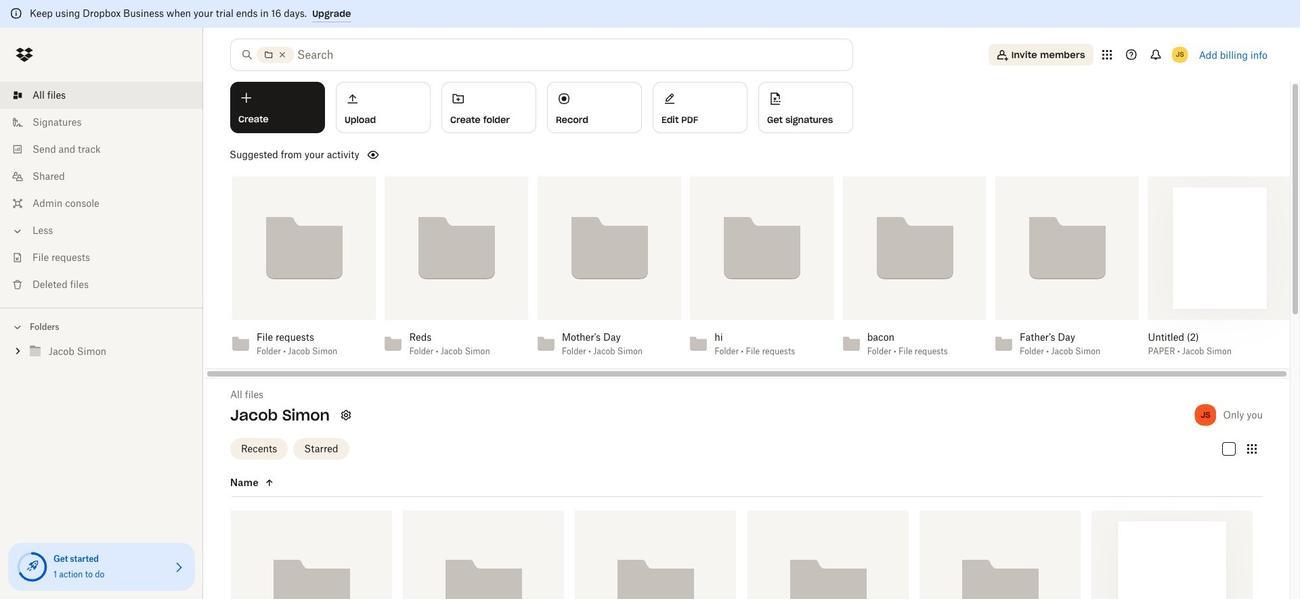 Task type: describe. For each thing, give the bounding box(es) containing it.
folder settings image
[[338, 408, 354, 424]]

folder, father's day row
[[231, 511, 392, 600]]



Task type: locate. For each thing, give the bounding box(es) containing it.
list item
[[0, 82, 203, 109]]

file, _ getting started with dropbox paper.paper row
[[1092, 511, 1253, 600]]

less image
[[11, 225, 24, 238]]

list
[[0, 74, 203, 308]]

folder, file requests row
[[403, 511, 564, 600]]

folder, send and track row
[[919, 511, 1081, 600]]

alert
[[0, 0, 1300, 28]]

dropbox image
[[11, 41, 38, 68]]

folder, reds row
[[747, 511, 909, 600]]

Search in folder "Jacob Simon" text field
[[297, 47, 825, 63]]

folder, mother's day row
[[575, 511, 736, 600]]



Task type: vqa. For each thing, say whether or not it's contained in the screenshot.
Deleted files link
no



